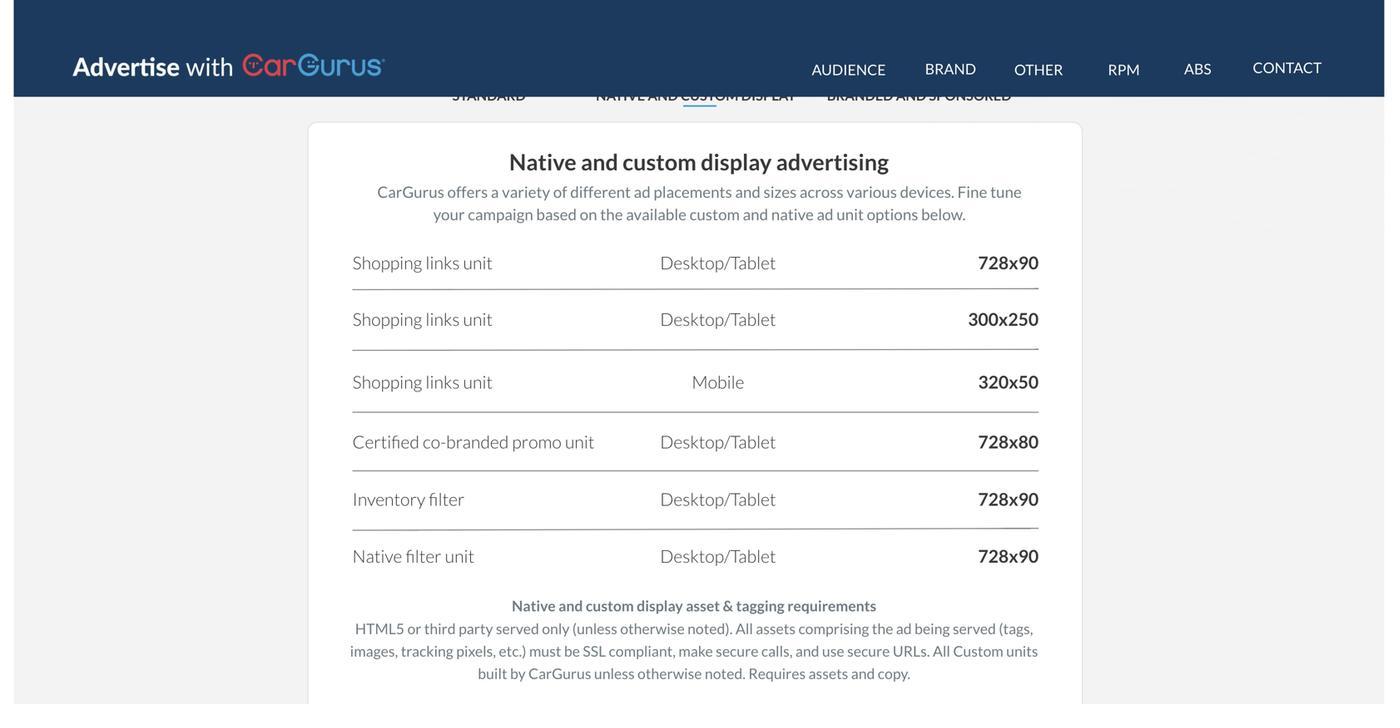 Task type: locate. For each thing, give the bounding box(es) containing it.
different inside the cargurus offers a variety of different ad placements and sizes across various devices. fine tune your campaign based on the available custom and native ad unit options below.
[[485, 155, 536, 171]]

1 horizontal spatial on
[[621, 174, 636, 190]]

the
[[510, 174, 530, 190], [639, 174, 658, 190]]

available inside 'cargurus offers a variety of standard display advertising units in different sizes across various devices. fine tune your campaign based on the available options below.'
[[661, 174, 712, 190]]

1 horizontal spatial tune
[[842, 155, 869, 171]]

a inside 'cargurus offers a variety of standard display advertising units in different sizes across various devices. fine tune your campaign based on the available options below.'
[[420, 155, 427, 171]]

0 horizontal spatial tune
[[467, 174, 494, 190]]

in
[[685, 155, 696, 171]]

0 horizontal spatial fine
[[440, 174, 465, 190]]

a inside the cargurus offers a variety of different ad placements and sizes across various devices. fine tune your campaign based on the available custom and native ad unit options below.
[[417, 155, 424, 171]]

placements
[[556, 155, 622, 171]]

1 vertical spatial and
[[632, 174, 653, 190]]

your inside the cargurus offers a variety of different ad placements and sizes across various devices. fine tune your campaign based on the available custom and native ad unit options below.
[[368, 174, 395, 190]]

across inside the cargurus offers a variety of different ad placements and sizes across various devices. fine tune your campaign based on the available custom and native ad unit options below.
[[680, 155, 717, 171]]

sponsored
[[790, 74, 860, 88]]

branded
[[703, 74, 759, 88]]

the down units
[[639, 174, 658, 190]]

1 available from the left
[[532, 174, 584, 190]]

available
[[532, 174, 584, 190], [661, 174, 712, 190]]

2 a from the left
[[420, 155, 427, 171]]

based
[[456, 174, 490, 190], [584, 174, 619, 190]]

different up unit
[[698, 155, 750, 171]]

1 of from the left
[[470, 155, 482, 171]]

ad left unit
[[694, 174, 709, 190]]

0 horizontal spatial based
[[456, 174, 490, 190]]

2 offers from the left
[[383, 155, 418, 171]]

2 campaign from the left
[[526, 174, 582, 190]]

different inside 'cargurus offers a variety of standard display advertising units in different sizes across various devices. fine tune your campaign based on the available options below.'
[[698, 155, 750, 171]]

1 horizontal spatial your
[[497, 174, 524, 190]]

1 vertical spatial devices.
[[391, 174, 437, 190]]

offers for your
[[380, 155, 415, 171]]

1 vertical spatial ad
[[694, 174, 709, 190]]

0 horizontal spatial devices.
[[391, 174, 437, 190]]

across
[[680, 155, 717, 171], [783, 155, 820, 171]]

fine
[[814, 155, 839, 171], [440, 174, 465, 190]]

0 horizontal spatial sizes
[[649, 155, 677, 171]]

1 horizontal spatial ad
[[694, 174, 709, 190]]

options right unit
[[737, 174, 781, 190]]

available down in
[[661, 174, 712, 190]]

2 below. from the left
[[783, 174, 821, 190]]

2 across from the left
[[783, 155, 820, 171]]

cargurus inside 'cargurus offers a variety of standard display advertising units in different sizes across various devices. fine tune your campaign based on the available options below.'
[[324, 155, 381, 171]]

1 various from the left
[[720, 155, 763, 171]]

devices. inside 'cargurus offers a variety of standard display advertising units in different sizes across various devices. fine tune your campaign based on the available options below.'
[[391, 174, 437, 190]]

ad left placements
[[539, 155, 553, 171]]

2 sizes from the left
[[752, 155, 780, 171]]

1 horizontal spatial devices.
[[765, 155, 811, 171]]

1 offers from the left
[[380, 155, 415, 171]]

across inside 'cargurus offers a variety of standard display advertising units in different sizes across various devices. fine tune your campaign based on the available options below.'
[[783, 155, 820, 171]]

offers inside 'cargurus offers a variety of standard display advertising units in different sizes across various devices. fine tune your campaign based on the available options below.'
[[383, 155, 418, 171]]

0 vertical spatial tune
[[842, 155, 869, 171]]

branded and sponsored
[[703, 74, 860, 88]]

options right native
[[715, 174, 758, 190]]

devices.
[[765, 155, 811, 171], [391, 174, 437, 190]]

1 options from the left
[[715, 174, 758, 190]]

campaign
[[398, 174, 453, 190], [526, 174, 582, 190]]

ad
[[539, 155, 553, 171], [694, 174, 709, 190]]

2 variety from the left
[[430, 155, 471, 171]]

offers inside the cargurus offers a variety of different ad placements and sizes across various devices. fine tune your campaign based on the available custom and native ad unit options below.
[[380, 155, 415, 171]]

variety
[[427, 155, 468, 171], [430, 155, 471, 171]]

0 vertical spatial devices.
[[765, 155, 811, 171]]

different left the "display"
[[485, 155, 536, 171]]

2 based from the left
[[584, 174, 619, 190]]

1 across from the left
[[680, 155, 717, 171]]

0 horizontal spatial campaign
[[398, 174, 453, 190]]

1 campaign from the left
[[398, 174, 453, 190]]

1 horizontal spatial various
[[823, 155, 866, 171]]

2 various from the left
[[823, 155, 866, 171]]

and
[[762, 74, 788, 88]]

1 sizes from the left
[[649, 155, 677, 171]]

variety inside 'cargurus offers a variety of standard display advertising units in different sizes across various devices. fine tune your campaign based on the available options below.'
[[430, 155, 471, 171]]

0 horizontal spatial different
[[485, 155, 536, 171]]

1 variety from the left
[[427, 155, 468, 171]]

variety for tune
[[430, 155, 471, 171]]

2 on from the left
[[621, 174, 636, 190]]

1 on from the left
[[493, 174, 508, 190]]

and left units
[[625, 155, 647, 171]]

your
[[368, 174, 395, 190], [497, 174, 524, 190]]

units
[[653, 155, 682, 171]]

1 horizontal spatial sizes
[[752, 155, 780, 171]]

the down standard
[[510, 174, 530, 190]]

2 the from the left
[[639, 174, 658, 190]]

sizes
[[649, 155, 677, 171], [752, 155, 780, 171]]

advertising
[[586, 155, 651, 171]]

1 vertical spatial fine
[[440, 174, 465, 190]]

variety inside the cargurus offers a variety of different ad placements and sizes across various devices. fine tune your campaign based on the available custom and native ad unit options below.
[[427, 155, 468, 171]]

2 cargurus from the left
[[324, 155, 381, 171]]

1 horizontal spatial across
[[783, 155, 820, 171]]

1 vertical spatial tune
[[467, 174, 494, 190]]

of inside the cargurus offers a variety of different ad placements and sizes across various devices. fine tune your campaign based on the available custom and native ad unit options below.
[[470, 155, 482, 171]]

2 available from the left
[[661, 174, 712, 190]]

on down advertising on the left top of the page
[[621, 174, 636, 190]]

1 horizontal spatial campaign
[[526, 174, 582, 190]]

on
[[493, 174, 508, 190], [621, 174, 636, 190]]

based down standard
[[456, 174, 490, 190]]

of for different
[[470, 155, 482, 171]]

below.
[[761, 174, 799, 190], [783, 174, 821, 190]]

and
[[625, 155, 647, 171], [632, 174, 653, 190]]

on down standard
[[493, 174, 508, 190]]

offers
[[380, 155, 415, 171], [383, 155, 418, 171]]

cargurus
[[321, 155, 378, 171], [324, 155, 381, 171]]

options inside the cargurus offers a variety of different ad placements and sizes across various devices. fine tune your campaign based on the available custom and native ad unit options below.
[[737, 174, 781, 190]]

0 horizontal spatial the
[[510, 174, 530, 190]]

options
[[715, 174, 758, 190], [737, 174, 781, 190]]

of
[[470, 155, 482, 171], [473, 155, 485, 171]]

2 your from the left
[[497, 174, 524, 190]]

the inside the cargurus offers a variety of different ad placements and sizes across various devices. fine tune your campaign based on the available custom and native ad unit options below.
[[510, 174, 530, 190]]

2 of from the left
[[473, 155, 485, 171]]

sizes right in
[[752, 155, 780, 171]]

1 based from the left
[[456, 174, 490, 190]]

1 cargurus from the left
[[321, 155, 378, 171]]

0 horizontal spatial on
[[493, 174, 508, 190]]

1 different from the left
[[485, 155, 536, 171]]

various inside 'cargurus offers a variety of standard display advertising units in different sizes across various devices. fine tune your campaign based on the available options below.'
[[823, 155, 866, 171]]

various
[[720, 155, 763, 171], [823, 155, 866, 171]]

sizes up native
[[649, 155, 677, 171]]

0 vertical spatial ad
[[539, 155, 553, 171]]

2 different from the left
[[698, 155, 750, 171]]

0 horizontal spatial across
[[680, 155, 717, 171]]

cargurus inside the cargurus offers a variety of different ad placements and sizes across various devices. fine tune your campaign based on the available custom and native ad unit options below.
[[321, 155, 378, 171]]

based down placements
[[584, 174, 619, 190]]

1 the from the left
[[510, 174, 530, 190]]

0 horizontal spatial available
[[532, 174, 584, 190]]

0 horizontal spatial your
[[368, 174, 395, 190]]

0 horizontal spatial ad
[[539, 155, 553, 171]]

unit
[[711, 174, 734, 190]]

1 horizontal spatial available
[[661, 174, 712, 190]]

1 a from the left
[[417, 155, 424, 171]]

a for fine
[[420, 155, 427, 171]]

cargurus for cargurus offers a variety of standard display advertising units in different sizes across various devices. fine tune your campaign based on the available options below.
[[324, 155, 381, 171]]

campaign inside the cargurus offers a variety of different ad placements and sizes across various devices. fine tune your campaign based on the available custom and native ad unit options below.
[[398, 174, 453, 190]]

1 your from the left
[[368, 174, 395, 190]]

2 options from the left
[[737, 174, 781, 190]]

tune
[[842, 155, 869, 171], [467, 174, 494, 190]]

a
[[417, 155, 424, 171], [420, 155, 427, 171]]

0 vertical spatial fine
[[814, 155, 839, 171]]

1 horizontal spatial the
[[639, 174, 658, 190]]

1 below. from the left
[[761, 174, 799, 190]]

of inside 'cargurus offers a variety of standard display advertising units in different sizes across various devices. fine tune your campaign based on the available options below.'
[[473, 155, 485, 171]]

sizes inside 'cargurus offers a variety of standard display advertising units in different sizes across various devices. fine tune your campaign based on the available options below.'
[[752, 155, 780, 171]]

display
[[542, 155, 583, 171]]

available down the "display"
[[532, 174, 584, 190]]

0 horizontal spatial various
[[720, 155, 763, 171]]

1 horizontal spatial based
[[584, 174, 619, 190]]

1 horizontal spatial fine
[[814, 155, 839, 171]]

below. inside the cargurus offers a variety of different ad placements and sizes across various devices. fine tune your campaign based on the available custom and native ad unit options below.
[[783, 174, 821, 190]]

and down advertising on the left top of the page
[[632, 174, 653, 190]]

devices. inside the cargurus offers a variety of different ad placements and sizes across various devices. fine tune your campaign based on the available custom and native ad unit options below.
[[765, 155, 811, 171]]

1 horizontal spatial different
[[698, 155, 750, 171]]

different
[[485, 155, 536, 171], [698, 155, 750, 171]]



Task type: vqa. For each thing, say whether or not it's contained in the screenshot.
Ads
no



Task type: describe. For each thing, give the bounding box(es) containing it.
various inside the cargurus offers a variety of different ad placements and sizes across various devices. fine tune your campaign based on the available custom and native ad unit options below.
[[720, 155, 763, 171]]

the inside 'cargurus offers a variety of standard display advertising units in different sizes across various devices. fine tune your campaign based on the available options below.'
[[639, 174, 658, 190]]

0 vertical spatial and
[[625, 155, 647, 171]]

fine inside 'cargurus offers a variety of standard display advertising units in different sizes across various devices. fine tune your campaign based on the available options below.'
[[440, 174, 465, 190]]

campaign inside 'cargurus offers a variety of standard display advertising units in different sizes across various devices. fine tune your campaign based on the available options below.'
[[526, 174, 582, 190]]

based inside 'cargurus offers a variety of standard display advertising units in different sizes across various devices. fine tune your campaign based on the available options below.'
[[584, 174, 619, 190]]

based inside the cargurus offers a variety of different ad placements and sizes across various devices. fine tune your campaign based on the available custom and native ad unit options below.
[[456, 174, 490, 190]]

cargurus for cargurus offers a variety of different ad placements and sizes across various devices. fine tune your campaign based on the available custom and native ad unit options below.
[[321, 155, 378, 171]]

a for your
[[417, 155, 424, 171]]

available inside the cargurus offers a variety of different ad placements and sizes across various devices. fine tune your campaign based on the available custom and native ad unit options below.
[[532, 174, 584, 190]]

on inside the cargurus offers a variety of different ad placements and sizes across various devices. fine tune your campaign based on the available custom and native ad unit options below.
[[493, 174, 508, 190]]

variety for campaign
[[427, 155, 468, 171]]

cargurus offers a variety of standard display advertising units in different sizes across various devices. fine tune your campaign based on the available options below.
[[324, 155, 866, 190]]

on inside 'cargurus offers a variety of standard display advertising units in different sizes across various devices. fine tune your campaign based on the available options below.'
[[621, 174, 636, 190]]

of for standard
[[473, 155, 485, 171]]

tune inside the cargurus offers a variety of different ad placements and sizes across various devices. fine tune your campaign based on the available custom and native ad unit options below.
[[842, 155, 869, 171]]

fine inside the cargurus offers a variety of different ad placements and sizes across various devices. fine tune your campaign based on the available custom and native ad unit options below.
[[814, 155, 839, 171]]

cargurus offers a variety of different ad placements and sizes across various devices. fine tune your campaign based on the available custom and native ad unit options below.
[[321, 155, 869, 190]]

below. inside 'cargurus offers a variety of standard display advertising units in different sizes across various devices. fine tune your campaign based on the available options below.'
[[761, 174, 799, 190]]

custom
[[586, 174, 629, 190]]

sizes inside the cargurus offers a variety of different ad placements and sizes across various devices. fine tune your campaign based on the available custom and native ad unit options below.
[[649, 155, 677, 171]]

native
[[656, 174, 692, 190]]

standard
[[488, 155, 540, 171]]

offers for fine
[[383, 155, 418, 171]]

your inside 'cargurus offers a variety of standard display advertising units in different sizes across various devices. fine tune your campaign based on the available options below.'
[[497, 174, 524, 190]]

tune inside 'cargurus offers a variety of standard display advertising units in different sizes across various devices. fine tune your campaign based on the available options below.'
[[467, 174, 494, 190]]

options inside 'cargurus offers a variety of standard display advertising units in different sizes across various devices. fine tune your campaign based on the available options below.'
[[715, 174, 758, 190]]



